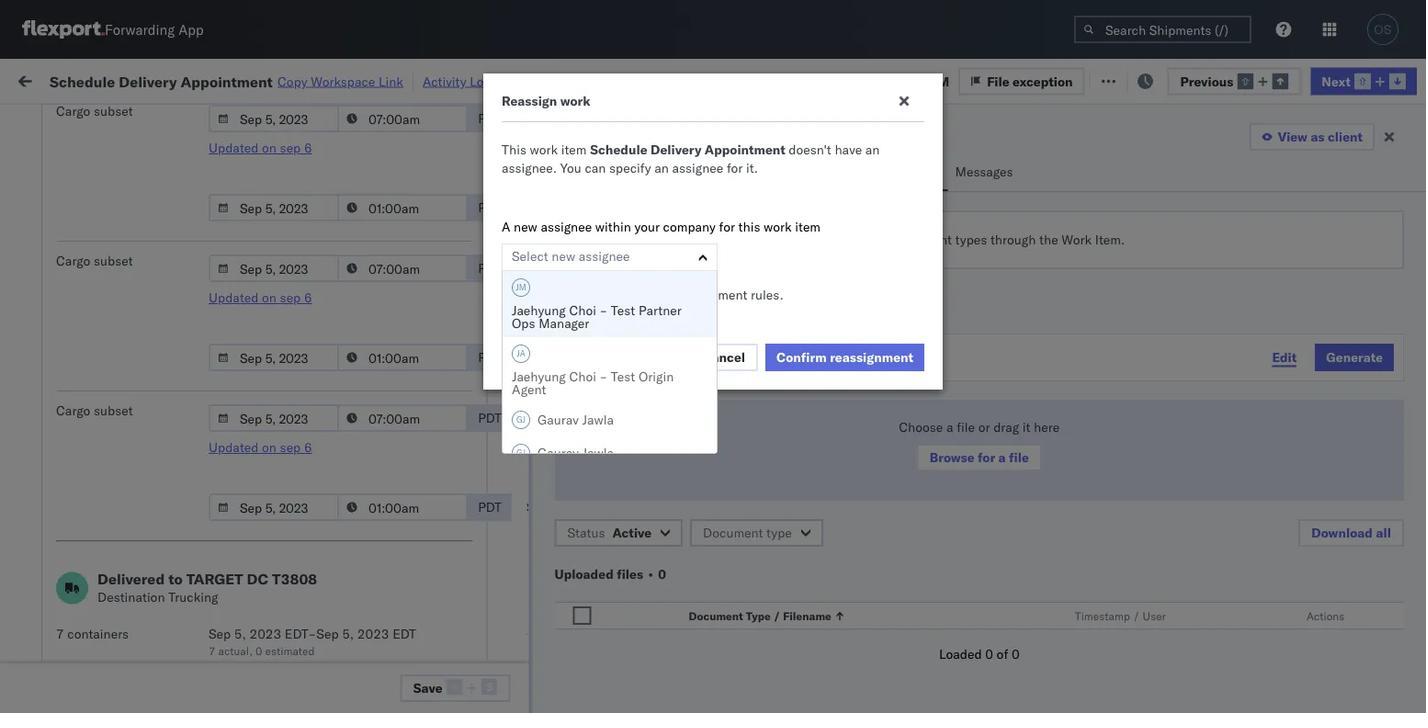 Task type: describe. For each thing, give the bounding box(es) containing it.
4 ocean fcl from the top
[[562, 458, 627, 474]]

apple so storage (do not use) up work button
[[555, 138, 753, 154]]

confirm pickup from los angeles, ca link
[[20, 335, 239, 353]]

am for 12:59 am mst, feb 28, 2023
[[335, 377, 356, 393]]

2 fcl from the top
[[603, 337, 627, 353]]

3 resize handle column header from the left
[[531, 142, 553, 713]]

2 ocean from the top
[[562, 337, 600, 353]]

document for document type
[[703, 525, 763, 541]]

deadline
[[296, 150, 340, 164]]

ocean fcl for sep
[[562, 620, 627, 636]]

1 vertical spatial schedule delivery appointment button
[[42, 416, 226, 436]]

am for 1:00 am mdt, sep 11, 2023
[[327, 620, 348, 636]]

action
[[1363, 71, 1404, 87]]

flexport demo consignee for flex-1919147
[[682, 377, 832, 393]]

bookings for flex-1893088
[[801, 458, 855, 474]]

0 horizontal spatial use)
[[720, 138, 753, 154]]

1 vertical spatial work
[[635, 164, 665, 180]]

cancel
[[702, 349, 745, 365]]

sep for 2nd mmm d, yyyy text box from the bottom of the page
[[280, 289, 301, 306]]

reset
[[660, 71, 695, 87]]

1 horizontal spatial file
[[1113, 71, 1136, 87]]

2 horizontal spatial use)
[[966, 256, 999, 272]]

1 horizontal spatial apple
[[682, 256, 716, 272]]

integration test account - karl lagerfeld for air
[[801, 498, 1040, 515]]

link
[[378, 73, 403, 89]]

2 air from the top
[[562, 215, 579, 232]]

2 jawla from the top
[[582, 445, 614, 461]]

2023 down 12:59 am mdt, sep 15, 2023
[[357, 626, 389, 642]]

- inside the sep 5, 2023 edt - sep 5, 2023 edt 7 actual, 0 estimated
[[308, 626, 316, 642]]

1 5, from the left
[[234, 626, 246, 642]]

summary button
[[555, 155, 628, 191]]

pickup for first schedule pickup from los angeles, ca link from the bottom of the page
[[100, 650, 140, 666]]

container numbers button
[[1307, 139, 1408, 172]]

1 horizontal spatial the
[[1039, 232, 1058, 248]]

ac ram
[[682, 215, 729, 232]]

2 integration test account - on ag from the left
[[801, 418, 999, 434]]

schedule delivery appointment link for the topmost schedule delivery appointment button
[[39, 254, 222, 272]]

1 horizontal spatial file exception
[[1113, 71, 1199, 87]]

2 mmm d, yyyy text field from the top
[[209, 344, 339, 371]]

2 resize handle column header from the left
[[467, 142, 489, 713]]

2 subset from the top
[[94, 253, 133, 269]]

trucking
[[168, 589, 218, 605]]

- inside 'jaehyung choi - test origin agent'
[[600, 368, 608, 385]]

pm for 3:59
[[327, 498, 347, 515]]

shanghai, for vandelay west
[[1132, 337, 1191, 353]]

2023 for 4:00 pm mdt, jun 11, 2023
[[433, 539, 465, 555]]

this work item schedule delivery appointment
[[502, 142, 785, 158]]

lcl
[[603, 418, 626, 434]]

exception: missing bill of lading numbers button
[[39, 124, 276, 162]]

759
[[337, 71, 361, 87]]

exception: missing bill of lading numbers link
[[39, 124, 276, 160]]

studio apparel
[[682, 296, 769, 312]]

sep up actual,
[[209, 626, 231, 642]]

apple so storage (do not use) down document
[[801, 256, 999, 272]]

sep up 1:00 am mdt, sep 11, 2023
[[395, 579, 418, 595]]

work right this
[[764, 219, 792, 235]]

1 -- : -- -- text field from the top
[[337, 194, 468, 221]]

2023 for 12:00 am mdt, aug 19, 2023
[[445, 175, 477, 191]]

1 vertical spatial flex-2345290
[[1014, 256, 1110, 272]]

1 vertical spatial item
[[795, 219, 821, 235]]

china for xiaoyu test client
[[1194, 620, 1228, 636]]

0 horizontal spatial actions
[[1307, 609, 1345, 623]]

fcl for feb
[[603, 377, 627, 393]]

unknown for schedule pickup from los angeles, ca
[[296, 458, 354, 474]]

2 gaurav from the top
[[538, 445, 579, 461]]

1 scheduled from the top
[[527, 349, 588, 365]]

1 edt from the left
[[285, 626, 308, 642]]

next
[[1322, 73, 1351, 89]]

1 horizontal spatial storage
[[740, 256, 784, 272]]

0 horizontal spatial so
[[593, 138, 610, 154]]

unknown for schedule pickup from madrid– barajas airport, madrid, spain
[[296, 296, 354, 312]]

doesn't have an assignee. you can specify an assignee for it.
[[502, 142, 880, 176]]

sep 5, 2023 edt - sep 5, 2023 edt 7 actual, 0 estimated
[[209, 626, 416, 657]]

ocean lcl
[[562, 418, 626, 434]]

2023 for 3:59 pm mdt, may 9, 2023
[[430, 498, 462, 515]]

test inside 'jaehyung choi - test origin agent'
[[611, 368, 635, 385]]

test inside jaehyung choi - test partner ops manager
[[611, 302, 635, 318]]

5 pdt from the top
[[478, 410, 502, 426]]

2023 for 12:59 am mst, feb 28, 2023
[[443, 377, 475, 393]]

11, for sep
[[413, 620, 433, 636]]

4 pdt from the top
[[478, 349, 502, 365]]

flex-2345290 link
[[555, 119, 664, 137]]

los right item.
[[1132, 215, 1153, 232]]

account for flex-2318555
[[896, 175, 944, 191]]

1 horizontal spatial so
[[719, 256, 737, 272]]

air for 19,
[[562, 175, 579, 191]]

edit
[[1272, 349, 1297, 365]]

0 vertical spatial actions
[[1371, 150, 1409, 164]]

bookings test consignee for flex-1893088
[[801, 458, 948, 474]]

2318886
[[1054, 620, 1110, 636]]

upload for upload proof of delivery link
[[42, 578, 84, 595]]

missing
[[104, 125, 149, 141]]

browse for a file
[[930, 449, 1029, 465]]

suitsupply
[[959, 175, 1020, 191]]

0 vertical spatial 2345290
[[601, 119, 664, 137]]

updated on sep 6 button for 1st mmm d, yyyy text box
[[209, 140, 312, 156]]

1 horizontal spatial exception
[[1139, 71, 1199, 87]]

summary
[[562, 164, 617, 180]]

ca for schedule pickup from los angeles, ca link related to unknown
[[42, 466, 60, 482]]

vandelay for vandelay west
[[801, 337, 854, 353]]

2 horizontal spatial storage
[[859, 256, 904, 272]]

bookings test consignee for flex-1919147
[[801, 377, 948, 393]]

a new assignee within your company for this work item
[[502, 219, 821, 235]]

from for confirm pickup from los angeles, ca link
[[113, 336, 140, 352]]

new for select
[[552, 248, 575, 264]]

aug for 12:00 am mdt, aug 19, 2023
[[395, 175, 419, 191]]

4:00 pm mdt, jun 11, 2023
[[296, 539, 465, 555]]

1 bookings test consignee from the top
[[801, 135, 948, 151]]

confirm for confirm pickup from los angeles, ca
[[20, 336, 67, 352]]

9,
[[415, 498, 427, 515]]

schedule inside the schedule pickup from los angeles international airport
[[42, 205, 97, 221]]

download all button
[[1299, 519, 1404, 547]]

upload proof of delivery link
[[42, 578, 184, 596]]

1 pdt from the top
[[478, 110, 502, 126]]

6 for the 'updated on sep 6' button for first mmm d, yyyy text box from the bottom
[[304, 439, 312, 455]]

cargo subset for first mmm d, yyyy text box from the bottom
[[56, 402, 133, 419]]

mdt, for 1:00 am mdt, sep 11, 2023
[[351, 620, 384, 636]]

upload for 1st upload customs clearance documents link
[[42, 529, 84, 545]]

1 upload customs clearance documents link from the top
[[42, 528, 261, 565]]

0 vertical spatial aug
[[838, 73, 863, 89]]

target
[[186, 570, 243, 588]]

3 pdt from the top
[[478, 260, 502, 276]]

0 vertical spatial schedule delivery appointment button
[[39, 254, 222, 274]]

0 horizontal spatial 30,
[[422, 256, 442, 272]]

6 pdt from the top
[[478, 499, 502, 515]]

0 down flex-2318886
[[1012, 646, 1020, 662]]

6 ocean from the top
[[562, 539, 600, 555]]

1 vertical spatial schedule delivery appointment
[[42, 417, 226, 433]]

of for loaded 0 of 0
[[997, 646, 1008, 662]]

deadline button
[[287, 146, 470, 164]]

205 on track
[[422, 71, 497, 87]]

1 resize handle column header from the left
[[263, 142, 285, 713]]

0 horizontal spatial file exception
[[987, 73, 1073, 89]]

not
[[593, 287, 612, 303]]

8 resize handle column header from the left
[[1285, 142, 1307, 713]]

ca for first schedule pickup from los angeles, ca link from the bottom of the page
[[42, 668, 60, 685]]

integration test account - suitsupply
[[801, 175, 1020, 191]]

0 horizontal spatial work
[[199, 71, 232, 87]]

aug for 12:59 am mdt, aug 30, 2023
[[395, 256, 419, 272]]

document
[[894, 232, 952, 248]]

documents for second upload customs clearance documents link
[[42, 628, 109, 644]]

delivered
[[97, 570, 165, 588]]

mdt, for 3:59 pm mdt, may 9, 2023
[[350, 498, 383, 515]]

estimated
[[265, 644, 315, 657]]

workspace
[[311, 73, 375, 89]]

batch action
[[1324, 71, 1404, 87]]

2 horizontal spatial (do
[[907, 256, 934, 272]]

7 inside the sep 5, 2023 edt - sep 5, 2023 edt 7 actual, 0 estimated
[[209, 644, 215, 657]]

doesn't
[[789, 142, 831, 158]]

2023 up estimated
[[249, 626, 281, 642]]

lagerfeld for ocean fcl
[[986, 539, 1040, 555]]

generate
[[1326, 349, 1383, 365]]

default
[[714, 71, 758, 87]]

3 schedule pickup from los angeles, ca from the top
[[42, 650, 248, 685]]

3 ocean from the top
[[562, 377, 600, 393]]

1 gaurav jawla from the top
[[538, 412, 614, 428]]

ja
[[517, 348, 525, 359]]

a
[[502, 219, 510, 235]]

4 ocean from the top
[[562, 418, 600, 434]]

fcl for jun
[[603, 539, 627, 555]]

2 pdt from the top
[[478, 199, 502, 215]]

risk
[[379, 71, 401, 87]]

flex-1662119
[[1014, 337, 1110, 353]]

1 horizontal spatial (do
[[788, 256, 814, 272]]

confirm pickup from los angeles, ca
[[20, 336, 239, 352]]

work for my
[[53, 67, 100, 92]]

pickup for the schedule pickup from los angeles international airport link
[[100, 205, 140, 221]]

3 updated on sep 6 from the top
[[209, 439, 312, 455]]

mdt, for 12:59 am mdt, aug 30, 2023
[[359, 256, 392, 272]]

china for vandelay west
[[1194, 337, 1228, 353]]

4 -- : -- -- text field from the top
[[337, 493, 468, 521]]

0 vertical spatial customs
[[776, 232, 828, 248]]

angeles, for first schedule pickup from los angeles, ca link from the bottom of the page
[[197, 650, 248, 666]]

los for the schedule pickup from los angeles international airport link
[[173, 205, 194, 221]]

choose
[[899, 419, 943, 435]]

2 horizontal spatial apple
[[801, 256, 835, 272]]

10:58
[[296, 135, 332, 151]]

0 horizontal spatial (do
[[661, 138, 688, 154]]

numbers inside container numbers
[[1316, 158, 1361, 171]]

account for flex-2389690
[[896, 418, 944, 434]]

app
[[178, 21, 204, 38]]

exception: missing bill of lading numbers
[[39, 125, 229, 159]]

am for 12:59 am mdt, aug 30, 2023
[[335, 256, 356, 272]]

bill
[[152, 125, 171, 141]]

5 resize handle column header from the left
[[770, 142, 792, 713]]

2023 for 12:59 am mdt, aug 30, 2023
[[445, 256, 477, 272]]

15, for sep
[[421, 579, 441, 595]]

can
[[585, 160, 606, 176]]

5 unknown from the top
[[296, 660, 354, 676]]

all
[[1376, 525, 1391, 541]]

3:59
[[296, 498, 324, 515]]

this action will not impact the assignment rules.
[[502, 287, 784, 303]]

upload up impact
[[606, 232, 648, 248]]

airport up download
[[1315, 498, 1356, 515]]

integration right type
[[801, 539, 865, 555]]

angeles
[[197, 205, 244, 221]]

2130497
[[1054, 498, 1110, 515]]

1 horizontal spatial not
[[818, 256, 843, 272]]

account down confirm reassignment button
[[776, 418, 825, 434]]

2 -- : -- -- text field from the top
[[337, 344, 468, 371]]

updated on sep 6 button for 2nd mmm d, yyyy text box from the bottom of the page
[[209, 289, 312, 306]]

10 resize handle column header from the left
[[1404, 142, 1426, 713]]

apple so storage (do not use) down and
[[682, 256, 880, 272]]

0 horizontal spatial file
[[987, 73, 1010, 89]]

karl for ocean fcl
[[959, 539, 982, 555]]

previous button
[[1167, 67, 1301, 95]]

uploaded
[[555, 566, 614, 582]]

0 vertical spatial 30,
[[866, 73, 886, 89]]

confirm for confirm reassignment
[[777, 349, 827, 365]]

1 vertical spatial for
[[719, 219, 735, 235]]

batch action button
[[1295, 66, 1416, 93]]

3 mmm d, yyyy text field from the top
[[209, 493, 339, 521]]

confirm for confirm delivery
[[42, 174, 89, 190]]

for inside doesn't have an assignee. you can specify an assignee for it.
[[727, 160, 743, 176]]

view
[[1278, 129, 1308, 145]]

mode button
[[553, 146, 654, 164]]

tghu6680920
[[1316, 134, 1406, 150]]

of inside exception: missing bill of lading numbers
[[175, 125, 186, 141]]

consignee inside button
[[801, 150, 854, 164]]

0 inside the sep 5, 2023 edt - sep 5, 2023 edt 7 actual, 0 estimated
[[255, 644, 262, 657]]

confirm delivery link
[[42, 173, 140, 192]]

0 horizontal spatial not
[[691, 138, 717, 154]]

work for reassign
[[560, 93, 590, 109]]

reset to default filters
[[660, 71, 798, 87]]

0 right loaded
[[985, 646, 993, 662]]

2 -- : -- -- text field from the top
[[337, 255, 468, 282]]

0 horizontal spatial --
[[801, 215, 817, 232]]

flexport demo consignee for flex-1893088
[[682, 458, 832, 474]]

demo for 28,
[[733, 377, 767, 393]]

1 ag from the left
[[862, 418, 880, 434]]

client name button
[[673, 146, 774, 164]]

1 xiaoyu from the left
[[682, 620, 721, 636]]

mdt, for 12:59 am mdt, sep 15, 2023
[[359, 579, 392, 595]]

import work button
[[147, 59, 239, 100]]

2023 for 12:59 am mdt, jun 15, 2023
[[442, 418, 474, 434]]

shanghai, china for vandelay west
[[1132, 337, 1228, 353]]

2023 for 10:58 am mdt, jul 26, 2023
[[438, 135, 470, 151]]

0 vertical spatial file
[[957, 419, 975, 435]]

jun for 15,
[[395, 418, 416, 434]]

will
[[569, 287, 589, 303]]

4:00
[[296, 539, 324, 555]]

2 gaurav jawla from the top
[[538, 445, 614, 461]]

my
[[18, 67, 48, 92]]

9 resize handle column header from the left
[[1393, 142, 1415, 713]]

integration for flex-2130497
[[801, 498, 865, 515]]

schedule pickup from los angeles, ca for 12:59 am mst, feb 28, 2023
[[42, 367, 248, 402]]

containers
[[67, 626, 129, 642]]

0 horizontal spatial storage
[[614, 138, 658, 154]]

airport inside the confirm pickup from amsterdam airport schiphol, haarlemmermeer, netherlands
[[232, 488, 273, 504]]

am for 12:59 am mdt, sep 15, 2023
[[335, 579, 356, 595]]

ocean fcl for jun
[[562, 539, 627, 555]]

0 horizontal spatial the
[[658, 287, 677, 303]]

0 right ∙
[[658, 566, 666, 582]]

3 demo from the top
[[733, 458, 767, 474]]

0 vertical spatial schedule delivery appointment
[[39, 255, 222, 271]]

2 horizontal spatial work
[[1062, 232, 1092, 248]]

1 mmm d, yyyy text field from the top
[[209, 194, 339, 221]]

loaded
[[939, 646, 982, 662]]

4 fcl from the top
[[603, 458, 627, 474]]

this for this work item schedule delivery appointment
[[502, 142, 526, 158]]

numbers inside exception: missing bill of lading numbers
[[39, 143, 92, 159]]

1 integration test account - on ag from the left
[[682, 418, 880, 434]]

confirm pickup from amsterdam airport schiphol, haarlemmermeer, netherlands button
[[39, 487, 276, 541]]

angeles, for schedule pickup from los angeles, ca link related to unknown
[[197, 448, 248, 464]]

1 horizontal spatial --
[[1132, 377, 1148, 393]]

1 ocean from the top
[[562, 135, 600, 151]]

0 horizontal spatial apple
[[555, 138, 589, 154]]

type
[[746, 609, 771, 623]]

2 scheduled from the top
[[527, 499, 588, 515]]

12:59 am mdt, jun 15, 2023
[[296, 418, 474, 434]]

work button
[[628, 155, 675, 191]]

2 5, from the left
[[342, 626, 354, 642]]

airport up 'abcd1234560'
[[1315, 256, 1356, 272]]

documents for 1st upload customs clearance documents link
[[42, 547, 109, 563]]

2023 for 12:59 am mdt, sep 15, 2023
[[444, 579, 476, 595]]

0 horizontal spatial exception
[[1013, 73, 1073, 89]]

0 horizontal spatial flex-2345290
[[555, 119, 664, 137]]

1 xiaoyu test client from the left
[[682, 620, 787, 636]]

route
[[772, 164, 806, 180]]

am for 12:00 am mdt, aug 19, 2023
[[335, 175, 356, 191]]

3 subset from the top
[[94, 402, 133, 419]]

netherlands
[[39, 525, 111, 541]]

account up document type / filename 'button'
[[896, 539, 944, 555]]

it.
[[746, 160, 758, 176]]

delivered to target dc t3808 button
[[97, 570, 317, 588]]

filters
[[761, 71, 798, 87]]

1 bookings from the top
[[801, 135, 855, 151]]

12:59 up 'consignee' button
[[889, 73, 925, 89]]

0 vertical spatial a
[[946, 419, 953, 435]]

demo for 26,
[[733, 135, 767, 151]]

∙
[[646, 566, 655, 582]]

proof for upload proof of delivery and customs clearance document types through the work item.
[[651, 232, 682, 248]]

for inside button
[[978, 449, 995, 465]]

flexport for 26,
[[682, 135, 730, 151]]

flex-1857563
[[1014, 215, 1110, 232]]

Search Work text field
[[809, 66, 1009, 93]]

3 -- : -- -- text field from the top
[[337, 404, 468, 432]]

you
[[560, 160, 581, 176]]

sep down t3808
[[316, 626, 339, 642]]

pickup for 12:59 am mst, feb 28, 2023 schedule pickup from los angeles, ca link
[[100, 367, 140, 383]]

os
[[1374, 23, 1392, 36]]

ca for confirm pickup from los angeles, ca link
[[222, 336, 239, 352]]



Task type: vqa. For each thing, say whether or not it's contained in the screenshot.
first the all cargo from the bottom
no



Task type: locate. For each thing, give the bounding box(es) containing it.
cargo for 2nd mmm d, yyyy text box from the bottom of the page the 'updated on sep 6' button
[[56, 253, 90, 269]]

ca inside button
[[222, 336, 239, 352]]

status
[[567, 525, 605, 541]]

7 left actual,
[[209, 644, 215, 657]]

6 up "12:00"
[[304, 140, 312, 156]]

am for 12:59 am mdt, jun 15, 2023
[[335, 418, 356, 434]]

upload customs clearance documents up delivered
[[42, 529, 201, 563]]

2345290 down item.
[[1054, 256, 1110, 272]]

on left or
[[959, 418, 978, 434]]

fcl down jaehyung choi - test partner ops manager
[[603, 337, 627, 353]]

3 updated on sep 6 button from the top
[[209, 439, 312, 455]]

2 vertical spatial clearance
[[142, 610, 201, 626]]

0 vertical spatial shanghai pudong international airport
[[1132, 256, 1356, 272]]

15, up 1:00 am mdt, sep 11, 2023
[[421, 579, 441, 595]]

1 vertical spatial clearance
[[142, 529, 201, 545]]

documents down upload proof of delivery button
[[42, 628, 109, 644]]

jaehyung for ops
[[512, 302, 566, 318]]

3 fcl from the top
[[603, 377, 627, 393]]

los up amsterdam
[[173, 448, 194, 464]]

delivery
[[119, 72, 177, 90], [651, 142, 701, 158], [93, 174, 140, 190], [701, 232, 748, 248], [96, 255, 143, 271], [100, 417, 147, 433], [137, 578, 184, 595]]

to inside delivered to target dc t3808 destination trucking
[[168, 570, 183, 588]]

impact
[[615, 287, 655, 303]]

choi for agent
[[569, 368, 596, 385]]

schedule pickup from los angeles, ca link
[[42, 366, 261, 403], [42, 447, 261, 484], [42, 649, 261, 686]]

assignee.
[[502, 160, 557, 176]]

the
[[1039, 232, 1058, 248], [658, 287, 677, 303]]

document type / filename
[[689, 609, 831, 623]]

cancel button
[[689, 344, 758, 371]]

1 vertical spatial shanghai,
[[1132, 620, 1191, 636]]

flex-1889408 button
[[985, 656, 1114, 681], [985, 656, 1114, 681]]

next button
[[1311, 67, 1417, 95]]

6 for 2nd mmm d, yyyy text box from the bottom of the page the 'updated on sep 6' button
[[304, 289, 312, 306]]

xiaoyu
[[682, 620, 721, 636], [801, 620, 840, 636]]

-- : -- -- text field
[[337, 194, 468, 221], [337, 255, 468, 282]]

2 shanghai from the top
[[1132, 498, 1187, 515]]

1 this from the top
[[502, 142, 526, 158]]

from inside schedule pickup from madrid– barajas airport, madrid, spain
[[143, 286, 170, 302]]

0 vertical spatial jun
[[395, 418, 416, 434]]

assignee for select new assignee
[[579, 248, 630, 264]]

1 upload customs clearance documents from the top
[[42, 529, 201, 563]]

container
[[1316, 143, 1365, 157]]

1 horizontal spatial edt
[[392, 626, 416, 642]]

2 shanghai, china from the top
[[1132, 620, 1228, 636]]

shanghai pudong international airport for flex-2130497
[[1132, 498, 1356, 515]]

unknown up the 3:59
[[296, 458, 354, 474]]

west
[[858, 337, 887, 353]]

2 pudong from the top
[[1190, 498, 1234, 515]]

fcl for jul
[[603, 135, 627, 151]]

actions
[[1371, 150, 1409, 164], [1307, 609, 1345, 623]]

activity log button
[[423, 70, 491, 92]]

1 lagerfeld from the top
[[986, 498, 1040, 515]]

schedule pickup from los angeles, ca link down the confirm pickup from los angeles, ca button
[[42, 366, 261, 403]]

1 vertical spatial bookings test consignee
[[801, 377, 948, 393]]

of for upload proof of delivery
[[122, 578, 134, 595]]

assignee inside doesn't have an assignee. you can specify an assignee for it.
[[672, 160, 723, 176]]

2 vertical spatial flexport demo consignee
[[682, 458, 832, 474]]

2 updated on sep 6 button from the top
[[209, 289, 312, 306]]

list box
[[503, 271, 717, 470]]

0 horizontal spatial xiaoyu test client
[[682, 620, 787, 636]]

to inside button
[[698, 71, 710, 87]]

0 vertical spatial gaurav jawla
[[538, 412, 614, 428]]

2 china from the top
[[1194, 620, 1228, 636]]

6 for 1st mmm d, yyyy text box's the 'updated on sep 6' button
[[304, 140, 312, 156]]

pickup for confirm pickup from amsterdam airport schiphol, haarlemmermeer, netherlands link
[[89, 488, 129, 504]]

aug down "12:00 am mdt, aug 19, 2023"
[[395, 256, 419, 272]]

2 xiaoyu from the left
[[801, 620, 840, 636]]

5 fcl from the top
[[603, 539, 627, 555]]

0 vertical spatial proof
[[651, 232, 682, 248]]

bookings test consignee
[[801, 135, 948, 151], [801, 377, 948, 393], [801, 458, 948, 474]]

1 vertical spatial proof
[[87, 578, 119, 595]]

vandelay left west on the right top of page
[[801, 337, 854, 353]]

1 horizontal spatial vandelay
[[801, 337, 854, 353]]

los inside button
[[144, 336, 164, 352]]

0 horizontal spatial an
[[654, 160, 669, 176]]

sep up the 3:59
[[280, 439, 301, 455]]

2 on from the left
[[959, 418, 978, 434]]

1 vertical spatial lagerfeld
[[986, 539, 1040, 555]]

clearance down haarlemmermeer,
[[142, 529, 201, 545]]

pickup inside schedule pickup from madrid– barajas airport, madrid, spain
[[100, 286, 140, 302]]

customs inside button
[[87, 610, 139, 626]]

schedule delivery appointment down the confirm pickup from los angeles, ca button
[[42, 417, 226, 433]]

2345290
[[601, 119, 664, 137], [1054, 256, 1110, 272]]

1 vertical spatial to
[[168, 570, 183, 588]]

0 vertical spatial demo
[[733, 135, 767, 151]]

import
[[155, 71, 196, 87]]

numbers down exception: at left top
[[39, 143, 92, 159]]

file down 'search shipments (/)' text box
[[1113, 71, 1136, 87]]

2 schedule pickup from los angeles, ca from the top
[[42, 448, 248, 482]]

0 vertical spatial an
[[865, 142, 880, 158]]

updated for first mmm d, yyyy text box from the bottom
[[209, 439, 259, 455]]

2 vandelay from the left
[[801, 337, 854, 353]]

2 karl from the top
[[959, 539, 982, 555]]

import work
[[155, 71, 232, 87]]

unknown up 12:59 am mst, feb 28, 2023 on the bottom of the page
[[296, 337, 354, 353]]

ca for 12:59 am mst, feb 28, 2023 schedule pickup from los angeles, ca link
[[42, 385, 60, 402]]

a
[[946, 419, 953, 435], [998, 449, 1006, 465]]

1 horizontal spatial 7
[[209, 644, 215, 657]]

1 shanghai, china from the top
[[1132, 337, 1228, 353]]

los inside the schedule pickup from los angeles international airport
[[173, 205, 194, 221]]

messages button
[[948, 155, 1023, 191]]

12:59 for 12:59 am mdt, jun 15, 2023
[[296, 418, 332, 434]]

upload down upload proof of delivery button
[[42, 610, 84, 626]]

new
[[514, 219, 537, 235], [552, 248, 575, 264]]

not down upload proof of delivery and customs clearance document types through the work item.
[[818, 256, 843, 272]]

Search Shipments (/) text field
[[1074, 16, 1252, 43]]

due aug 30, 12:59 am
[[812, 73, 949, 89]]

international for apple so storage (do not use)
[[1238, 256, 1312, 272]]

2 flexport from the top
[[682, 377, 730, 393]]

account down browse
[[896, 498, 944, 515]]

scheduled up status
[[527, 499, 588, 515]]

2 xiaoyu test client from the left
[[801, 620, 906, 636]]

0 vertical spatial karl
[[959, 498, 982, 515]]

spain
[[186, 305, 219, 321]]

/ inside 'button'
[[774, 609, 780, 623]]

1 vertical spatial updated on sep 6 button
[[209, 289, 312, 306]]

schedule delivery appointment button up schedule pickup from madrid– barajas airport, madrid, spain
[[39, 254, 222, 274]]

1 horizontal spatial flex-2345290
[[1014, 256, 1110, 272]]

5 ocean from the top
[[562, 458, 600, 474]]

vandelay west
[[801, 337, 887, 353]]

Handling Instructions text field
[[555, 288, 823, 315]]

mmm d, yyyy text field for 1st mmm d, yyyy text box's the 'updated on sep 6' button
[[209, 105, 339, 132]]

1 vertical spatial this
[[502, 287, 526, 303]]

2 / from the left
[[1133, 609, 1140, 623]]

proof for upload proof of delivery
[[87, 578, 119, 595]]

3 unknown from the top
[[296, 337, 354, 353]]

0 vertical spatial sep
[[280, 140, 301, 156]]

demo up document type
[[733, 458, 767, 474]]

order
[[720, 164, 753, 180]]

2 choi from the top
[[569, 368, 596, 385]]

ocean fcl up can
[[562, 135, 627, 151]]

filtered
[[18, 113, 63, 129]]

unknown down the 12:59 am mdt, aug 30, 2023
[[296, 296, 354, 312]]

shanghai, for xiaoyu test client
[[1132, 620, 1191, 636]]

actions right container numbers
[[1371, 150, 1409, 164]]

0 vertical spatial flexport
[[682, 135, 730, 151]]

12:59 for 12:59 am mdt, sep 15, 2023
[[296, 579, 332, 595]]

12:59 for 12:59 am mdt, aug 30, 2023
[[296, 256, 332, 272]]

reassignment
[[830, 349, 913, 365]]

sep
[[280, 140, 301, 156], [280, 289, 301, 306], [280, 439, 301, 455]]

ocean fcl for feb
[[562, 377, 627, 393]]

1 china from the top
[[1194, 337, 1228, 353]]

12:59 down "12:00"
[[296, 256, 332, 272]]

2 vertical spatial subset
[[94, 402, 133, 419]]

2023 right 26, on the left
[[438, 135, 470, 151]]

flex-2389690
[[1014, 418, 1110, 434]]

this for this action will not impact the assignment rules.
[[502, 287, 526, 303]]

lagerfeld for air
[[986, 498, 1040, 515]]

1 vertical spatial customs
[[87, 529, 139, 545]]

this
[[738, 219, 760, 235]]

flex-2345290 up mode 'button'
[[555, 119, 664, 137]]

-- : -- -- text field up jul
[[337, 105, 468, 132]]

flex-2318886
[[1014, 620, 1110, 636]]

1 horizontal spatial 30,
[[866, 73, 886, 89]]

3 updated from the top
[[209, 439, 259, 455]]

2023 up 12:59 am mdt, sep 15, 2023
[[433, 539, 465, 555]]

bookings test consignee down reassignment
[[801, 377, 948, 393]]

client inside button
[[682, 150, 712, 164]]

0 vertical spatial pudong
[[1190, 256, 1234, 272]]

customs for 1st upload customs clearance documents link
[[87, 529, 139, 545]]

assignment
[[680, 287, 747, 303]]

- inside jaehyung choi - test partner ops manager
[[600, 302, 608, 318]]

1 sep from the top
[[280, 140, 301, 156]]

confirm inside the confirm pickup from amsterdam airport schiphol, haarlemmermeer, netherlands
[[39, 488, 86, 504]]

save button
[[400, 674, 510, 702]]

-- right '1919147'
[[1132, 377, 1148, 393]]

a inside browse for a file button
[[998, 449, 1006, 465]]

upload customs clearance documents for 1st upload customs clearance documents link
[[42, 529, 201, 563]]

an right the have
[[865, 142, 880, 158]]

angeles, for 12:59 am mst, feb 28, 2023 schedule pickup from los angeles, ca link
[[197, 367, 248, 383]]

from for first schedule pickup from los angeles, ca link from the bottom of the page
[[143, 650, 170, 666]]

schedule delivery appointment link
[[39, 254, 222, 272], [42, 416, 226, 434]]

0 vertical spatial 6
[[304, 140, 312, 156]]

client
[[1328, 129, 1363, 145]]

flex-2389690 button
[[985, 413, 1114, 439], [985, 413, 1114, 439]]

0 vertical spatial pm
[[327, 498, 347, 515]]

205
[[422, 71, 446, 87]]

airport inside the schedule pickup from los angeles international airport
[[120, 224, 161, 240]]

shanghai right 2130497
[[1132, 498, 1187, 515]]

1 -- : -- -- text field from the top
[[337, 105, 468, 132]]

los for schedule pickup from los angeles, ca link related to unknown
[[173, 448, 194, 464]]

2 bookings test consignee from the top
[[801, 377, 948, 393]]

air
[[562, 175, 579, 191], [562, 215, 579, 232], [562, 256, 579, 272], [562, 296, 579, 312], [562, 498, 579, 515], [562, 579, 579, 595]]

demo
[[733, 135, 767, 151], [733, 377, 767, 393], [733, 458, 767, 474]]

2 sep from the top
[[280, 289, 301, 306]]

15, for jun
[[419, 418, 439, 434]]

1 horizontal spatial new
[[552, 248, 575, 264]]

0 vertical spatial updated on sep 6 button
[[209, 140, 312, 156]]

2 vertical spatial for
[[978, 449, 995, 465]]

1 shanghai pudong international airport from the top
[[1132, 256, 1356, 272]]

11, for jun
[[410, 539, 430, 555]]

flexport. image
[[22, 20, 105, 39]]

1 vandelay from the left
[[682, 337, 735, 353]]

1 vertical spatial mmm d, yyyy text field
[[209, 344, 339, 371]]

0 vertical spatial bookings test consignee
[[801, 135, 948, 151]]

to for target
[[168, 570, 183, 588]]

11, down 9,
[[410, 539, 430, 555]]

gj
[[516, 414, 526, 425]]

choi inside jaehyung choi - test partner ops manager
[[569, 302, 596, 318]]

jun
[[395, 418, 416, 434], [386, 539, 407, 555]]

MMM D, YYYY text field
[[209, 105, 339, 132], [209, 255, 339, 282], [209, 404, 339, 432]]

6
[[304, 140, 312, 156], [304, 289, 312, 306], [304, 439, 312, 455]]

1 horizontal spatial /
[[1133, 609, 1140, 623]]

work up flex-2345290 'link' at top
[[560, 93, 590, 109]]

item right and
[[795, 219, 821, 235]]

-- : -- -- text field up 4:00 pm mdt, jun 11, 2023
[[337, 493, 468, 521]]

0 vertical spatial item
[[561, 142, 587, 158]]

1 fcl from the top
[[603, 135, 627, 151]]

2 horizontal spatial so
[[839, 256, 856, 272]]

0 vertical spatial clearance
[[831, 232, 890, 248]]

from inside the confirm pickup from amsterdam airport schiphol, haarlemmermeer, netherlands
[[132, 488, 159, 504]]

1 flexport from the top
[[682, 135, 730, 151]]

1 horizontal spatial use)
[[847, 256, 880, 272]]

document type
[[703, 525, 792, 541]]

2 vertical spatial updated on sep 6
[[209, 439, 312, 455]]

document type button
[[690, 519, 823, 547]]

1662119
[[1054, 337, 1110, 353]]

los for 12:59 am mst, feb 28, 2023 schedule pickup from los angeles, ca link
[[173, 367, 194, 383]]

international inside the schedule pickup from los angeles international airport
[[42, 224, 117, 240]]

5 air from the top
[[562, 498, 579, 515]]

2023
[[438, 135, 470, 151], [445, 175, 477, 191], [445, 256, 477, 272], [443, 377, 475, 393], [442, 418, 474, 434], [430, 498, 462, 515], [433, 539, 465, 555], [444, 579, 476, 595], [436, 620, 468, 636], [249, 626, 281, 642], [357, 626, 389, 642]]

from
[[143, 205, 170, 221], [143, 286, 170, 302], [113, 336, 140, 352], [143, 367, 170, 383], [143, 448, 170, 464], [132, 488, 159, 504], [143, 650, 170, 666]]

0 vertical spatial for
[[727, 160, 743, 176]]

schedule inside schedule pickup from madrid– barajas airport, madrid, spain
[[42, 286, 97, 302]]

5 ocean fcl from the top
[[562, 539, 627, 555]]

4 resize handle column header from the left
[[651, 142, 673, 713]]

ocean fcl for jul
[[562, 135, 627, 151]]

fcl for sep
[[603, 620, 627, 636]]

china left edit at the right of page
[[1194, 337, 1228, 353]]

1 vertical spatial actions
[[1307, 609, 1345, 623]]

jun down "feb"
[[395, 418, 416, 434]]

numbers down container
[[1316, 158, 1361, 171]]

1 vertical spatial gaurav jawla
[[538, 445, 614, 461]]

2 updated on sep 6 from the top
[[209, 289, 312, 306]]

3 bookings test consignee from the top
[[801, 458, 948, 474]]

0 vertical spatial schedule delivery appointment link
[[39, 254, 222, 272]]

from for confirm pickup from amsterdam airport schiphol, haarlemmermeer, netherlands link
[[132, 488, 159, 504]]

file up messages
[[987, 73, 1010, 89]]

work up by:
[[53, 67, 100, 92]]

2 vertical spatial updated
[[209, 439, 259, 455]]

proof inside button
[[87, 578, 119, 595]]

2023 up save button
[[436, 620, 468, 636]]

2 vertical spatial international
[[1238, 498, 1312, 515]]

from inside the schedule pickup from los angeles international airport
[[143, 205, 170, 221]]

1 vertical spatial 11,
[[413, 620, 433, 636]]

schedule delivery appointment link for the bottom schedule delivery appointment button
[[42, 416, 226, 434]]

appointment
[[181, 72, 273, 90], [705, 142, 785, 158], [147, 255, 222, 271], [151, 417, 226, 433]]

exception:
[[39, 125, 100, 141]]

30, right due
[[866, 73, 886, 89]]

1 mmm d, yyyy text field from the top
[[209, 105, 339, 132]]

1 horizontal spatial to
[[698, 71, 710, 87]]

on down confirm reassignment button
[[839, 418, 858, 434]]

jaehyung inside jaehyung choi - test partner ops manager
[[512, 302, 566, 318]]

2 6 from the top
[[304, 289, 312, 306]]

choi inside 'jaehyung choi - test origin agent'
[[569, 368, 596, 385]]

list box containing jaehyung choi - test partner ops manager
[[503, 271, 717, 470]]

0 vertical spatial assignee
[[672, 160, 723, 176]]

0
[[658, 566, 666, 582], [255, 644, 262, 657], [985, 646, 993, 662], [1012, 646, 1020, 662]]

2 flexport demo consignee from the top
[[682, 377, 832, 393]]

document inside 'button'
[[689, 609, 743, 623]]

bookings test consignee up integration test account - suitsupply
[[801, 135, 948, 151]]

1 6 from the top
[[304, 140, 312, 156]]

0 vertical spatial 15,
[[419, 418, 439, 434]]

1 vertical spatial assignee
[[541, 219, 592, 235]]

759 at risk
[[337, 71, 401, 87]]

/
[[774, 609, 780, 623], [1133, 609, 1140, 623]]

to up trucking
[[168, 570, 183, 588]]

1 horizontal spatial ag
[[981, 418, 999, 434]]

1 gaurav from the top
[[538, 412, 579, 428]]

vandelay for vandelay
[[682, 337, 735, 353]]

0 vertical spatial schedule pickup from los angeles, ca
[[42, 367, 248, 402]]

flex-1662119 button
[[985, 332, 1114, 358], [985, 332, 1114, 358]]

3 air from the top
[[562, 256, 579, 272]]

sep for first mmm d, yyyy text box from the bottom
[[280, 439, 301, 455]]

2 vertical spatial mmm d, yyyy text field
[[209, 493, 339, 521]]

mdt, down "12:00 am mdt, aug 19, 2023"
[[359, 256, 392, 272]]

mdt, down the deadline button
[[359, 175, 392, 191]]

item up you
[[561, 142, 587, 158]]

work down this work item schedule delivery appointment
[[635, 164, 665, 180]]

-- : -- -- text field
[[337, 105, 468, 132], [337, 344, 468, 371], [337, 404, 468, 432], [337, 493, 468, 521]]

3 flexport from the top
[[682, 458, 730, 474]]

resize handle column header
[[263, 142, 285, 713], [467, 142, 489, 713], [531, 142, 553, 713], [651, 142, 673, 713], [770, 142, 792, 713], [954, 142, 976, 713], [1101, 142, 1123, 713], [1285, 142, 1307, 713], [1393, 142, 1415, 713], [1404, 142, 1426, 713]]

1 horizontal spatial proof
[[651, 232, 682, 248]]

3 flexport demo consignee from the top
[[682, 458, 832, 474]]

work for this
[[530, 142, 558, 158]]

1 cargo from the top
[[56, 103, 90, 119]]

a right choose
[[946, 419, 953, 435]]

ag
[[862, 418, 880, 434], [981, 418, 999, 434]]

15, down "28,"
[[419, 418, 439, 434]]

to for default
[[698, 71, 710, 87]]

your
[[634, 219, 660, 235]]

3 cargo from the top
[[56, 402, 90, 419]]

1 vertical spatial integration test account - karl lagerfeld
[[801, 539, 1040, 555]]

pickup inside the confirm pickup from amsterdam airport schiphol, haarlemmermeer, netherlands
[[89, 488, 129, 504]]

integration test account - karl lagerfeld for ocean fcl
[[801, 539, 1040, 555]]

jaehyung choi - test origin agent
[[512, 368, 674, 397]]

document type / filename button
[[685, 605, 1038, 623]]

los for confirm pickup from los angeles, ca link
[[144, 336, 164, 352]]

document for document type / filename
[[689, 609, 743, 623]]

2 upload customs clearance documents link from the top
[[42, 609, 261, 646]]

1 shanghai, from the top
[[1132, 337, 1191, 353]]

0 vertical spatial lagerfeld
[[986, 498, 1040, 515]]

0 vertical spatial 11,
[[410, 539, 430, 555]]

flex-2318555 button
[[985, 170, 1114, 196], [985, 170, 1114, 196]]

sep up "12:00"
[[280, 140, 301, 156]]

1 vertical spatial --
[[1132, 377, 1148, 393]]

schedule pickup from los angeles, ca for unknown
[[42, 448, 248, 482]]

international for integration test account - karl lagerfeld
[[1238, 498, 1312, 515]]

3 schedule pickup from los angeles, ca link from the top
[[42, 649, 261, 686]]

2 cargo from the top
[[56, 253, 90, 269]]

2 mmm d, yyyy text field from the top
[[209, 255, 339, 282]]

1 updated from the top
[[209, 140, 259, 156]]

schedule pickup from los angeles, ca link for unknown
[[42, 447, 261, 484]]

mdt, down 12:59 am mdt, sep 15, 2023
[[351, 620, 384, 636]]

2 ag from the left
[[981, 418, 999, 434]]

flex-2345290 down flex-1857563
[[1014, 256, 1110, 272]]

upload customs clearance documents for second upload customs clearance documents link
[[42, 610, 201, 644]]

this up ops
[[502, 287, 526, 303]]

2023 for 1:00 am mdt, sep 11, 2023
[[436, 620, 468, 636]]

1 schedule pickup from los angeles, ca link from the top
[[42, 366, 261, 403]]

/ inside button
[[1133, 609, 1140, 623]]

2 vertical spatial sep
[[280, 439, 301, 455]]

mdt,
[[359, 135, 392, 151], [359, 175, 392, 191], [359, 256, 392, 272], [359, 418, 392, 434], [350, 498, 383, 515], [350, 539, 383, 555], [359, 579, 392, 595], [351, 620, 384, 636]]

5, up actual,
[[234, 626, 246, 642]]

sep for 1st mmm d, yyyy text box
[[280, 140, 301, 156]]

upload for second upload customs clearance documents link
[[42, 610, 84, 626]]

1 choi from the top
[[569, 302, 596, 318]]

subset up missing on the left of page
[[94, 103, 133, 119]]

1 vertical spatial gaurav
[[538, 445, 579, 461]]

copy
[[277, 73, 307, 89]]

pudong for 2130497
[[1190, 498, 1234, 515]]

from down upload customs clearance documents button
[[143, 650, 170, 666]]

client inside 'button'
[[682, 164, 717, 180]]

pdt left select
[[478, 260, 502, 276]]

china right user
[[1194, 620, 1228, 636]]

0 horizontal spatial 2345290
[[601, 119, 664, 137]]

2 ocean fcl from the top
[[562, 337, 627, 353]]

choi up ocean lcl
[[569, 368, 596, 385]]

and
[[751, 232, 773, 248]]

6 resize handle column header from the left
[[954, 142, 976, 713]]

2318555
[[1054, 175, 1110, 191]]

1 vertical spatial an
[[654, 160, 669, 176]]

ocean up ocean lcl
[[562, 377, 600, 393]]

0 vertical spatial flexport demo consignee
[[682, 135, 832, 151]]

los down upload customs clearance documents button
[[173, 650, 194, 666]]

updated down schedule delivery appointment copy workspace link
[[209, 140, 259, 156]]

choose a file or drag it here
[[899, 419, 1060, 435]]

schiphol,
[[39, 507, 94, 523]]

subset up schedule pickup from madrid– barajas airport, madrid, spain
[[94, 253, 133, 269]]

1 documents from the top
[[42, 547, 109, 563]]

upload inside upload proof of delivery link
[[42, 578, 84, 595]]

generate button
[[1315, 344, 1394, 371]]

2 vertical spatial 6
[[304, 439, 312, 455]]

2 unknown from the top
[[296, 296, 354, 312]]

updated up amsterdam
[[209, 439, 259, 455]]

from for 12:59 am mst, feb 28, 2023 schedule pickup from los angeles, ca link
[[143, 367, 170, 383]]

2 integration test account - karl lagerfeld from the top
[[801, 539, 1040, 555]]

1 demo from the top
[[733, 135, 767, 151]]

flexport down cancel button
[[682, 377, 730, 393]]

0 vertical spatial gaurav
[[538, 412, 579, 428]]

clearance inside button
[[142, 610, 201, 626]]

1 vertical spatial cargo
[[56, 253, 90, 269]]

jaehyung down jm
[[512, 302, 566, 318]]

aug left 19,
[[395, 175, 419, 191]]

4 air from the top
[[562, 296, 579, 312]]

bookings test consignee down choose
[[801, 458, 948, 474]]

air for 30,
[[562, 256, 579, 272]]

1 jawla from the top
[[582, 412, 614, 428]]

air for 9,
[[562, 498, 579, 515]]

vandelay down "studio"
[[682, 337, 735, 353]]

2 horizontal spatial not
[[937, 256, 963, 272]]

loaded 0 of 0
[[939, 646, 1020, 662]]

integration test account - karl lagerfeld down browse
[[801, 498, 1040, 515]]

integration down cancel button
[[682, 418, 745, 434]]

7 resize handle column header from the left
[[1101, 142, 1123, 713]]

1 on from the left
[[839, 418, 858, 434]]

flexport demo consignee down cancel button
[[682, 377, 832, 393]]

international
[[42, 224, 117, 240], [1238, 256, 1312, 272], [1238, 498, 1312, 515]]

1 vertical spatial mmm d, yyyy text field
[[209, 255, 339, 282]]

storage down upload proof of delivery and customs clearance document types through the work item.
[[859, 256, 904, 272]]

2 updated from the top
[[209, 289, 259, 306]]

bookings for flex-1919147
[[801, 377, 855, 393]]

3 bookings from the top
[[801, 458, 855, 474]]

0 vertical spatial 7
[[56, 626, 64, 642]]

12:59 am mst, feb 28, 2023
[[296, 377, 475, 393]]

1 cargo subset from the top
[[56, 103, 133, 119]]

sep down 12:59 am mdt, sep 15, 2023
[[387, 620, 410, 636]]

file inside button
[[1009, 449, 1029, 465]]

1 updated on sep 6 from the top
[[209, 140, 312, 156]]

for left this
[[719, 219, 735, 235]]

11,
[[410, 539, 430, 555], [413, 620, 433, 636]]

work up the assignee.
[[530, 142, 558, 158]]

1 horizontal spatial a
[[998, 449, 1006, 465]]

confirm delivery
[[42, 174, 140, 190]]

previous
[[1180, 73, 1233, 89]]

10:58 am mdt, jul 26, 2023
[[296, 135, 470, 151]]

1 horizontal spatial 2345290
[[1054, 256, 1110, 272]]

los
[[173, 205, 194, 221], [1132, 215, 1153, 232], [144, 336, 164, 352], [173, 367, 194, 383], [173, 448, 194, 464], [173, 650, 194, 666]]

1 vertical spatial upload customs clearance documents
[[42, 610, 201, 644]]

am for 10:58 am mdt, jul 26, 2023
[[335, 135, 356, 151]]

document inside button
[[703, 525, 763, 541]]

pickup inside the schedule pickup from los angeles international airport
[[100, 205, 140, 221]]

0 vertical spatial -- : -- -- text field
[[337, 194, 468, 221]]

schedule pickup from los angeles, ca link for 12:59 am mst, feb 28, 2023
[[42, 366, 261, 403]]

1 vertical spatial 30,
[[422, 256, 442, 272]]

angeles, inside button
[[168, 336, 218, 352]]

ac
[[682, 215, 699, 232]]

2 demo from the top
[[733, 377, 767, 393]]

2 vertical spatial schedule pickup from los angeles, ca link
[[42, 649, 261, 686]]

0 vertical spatial the
[[1039, 232, 1058, 248]]

15,
[[419, 418, 439, 434], [421, 579, 441, 595]]

7 ocean from the top
[[562, 620, 600, 636]]

upload inside upload customs clearance documents button
[[42, 610, 84, 626]]

documents inside button
[[42, 628, 109, 644]]

0 horizontal spatial numbers
[[39, 143, 92, 159]]

1 pudong from the top
[[1190, 256, 1234, 272]]

1 / from the left
[[774, 609, 780, 623]]

gaurav
[[538, 412, 579, 428], [538, 445, 579, 461]]

schedule delivery appointment link down the confirm pickup from los angeles, ca button
[[42, 416, 226, 434]]

jul
[[395, 135, 412, 151]]

flex-2130497 button
[[985, 494, 1114, 520], [985, 494, 1114, 520]]

ocean fcl
[[562, 135, 627, 151], [562, 337, 627, 353], [562, 377, 627, 393], [562, 458, 627, 474], [562, 539, 627, 555], [562, 620, 627, 636]]

5, right 1:00
[[342, 626, 354, 642]]

1 horizontal spatial xiaoyu
[[801, 620, 840, 636]]

2 vertical spatial aug
[[395, 256, 419, 272]]

2 cargo subset from the top
[[56, 253, 133, 269]]

2 edt from the left
[[392, 626, 416, 642]]

1 subset from the top
[[94, 103, 133, 119]]

1 flexport demo consignee from the top
[[682, 135, 832, 151]]

reassign work
[[502, 93, 590, 109]]

1 vertical spatial 2345290
[[1054, 256, 1110, 272]]

customs
[[776, 232, 828, 248], [87, 529, 139, 545], [87, 610, 139, 626]]

jaehyung inside 'jaehyung choi - test origin agent'
[[512, 368, 566, 385]]

from for the schedule pickup from los angeles international airport link
[[143, 205, 170, 221]]

mmm d, yyyy text field for the 'updated on sep 6' button for first mmm d, yyyy text box from the bottom
[[209, 404, 339, 432]]

upload customs clearance documents inside button
[[42, 610, 201, 644]]

MMM D, YYYY text field
[[209, 194, 339, 221], [209, 344, 339, 371], [209, 493, 339, 521]]

1 horizontal spatial work
[[635, 164, 665, 180]]

apple up assignment
[[682, 256, 716, 272]]

1 vertical spatial schedule pickup from los angeles, ca link
[[42, 447, 261, 484]]

consignee
[[771, 135, 832, 151], [886, 135, 948, 151], [801, 150, 854, 164], [771, 377, 832, 393], [886, 377, 948, 393], [771, 458, 832, 474], [886, 458, 948, 474]]

mdt, left may
[[350, 498, 383, 515]]

track
[[467, 71, 497, 87]]

None checkbox
[[573, 606, 591, 625]]

pudong for 2345290
[[1190, 256, 1234, 272]]

jaehyung down ja
[[512, 368, 566, 385]]

11, down 12:59 am mdt, sep 15, 2023
[[413, 620, 433, 636]]

upload proof of delivery and customs clearance document types through the work item.
[[606, 232, 1125, 248]]

pdt down snooze
[[478, 199, 502, 215]]

0 vertical spatial document
[[703, 525, 763, 541]]

view as client button
[[1249, 123, 1375, 151]]

activity
[[423, 73, 466, 89]]

jawla down ocean lcl
[[582, 445, 614, 461]]

browse
[[930, 449, 975, 465]]

None field
[[512, 244, 516, 268]]

2 vertical spatial cargo
[[56, 402, 90, 419]]

schedule delivery appointment up schedule pickup from madrid– barajas airport, madrid, spain
[[39, 255, 222, 271]]

from for schedule pickup from madrid– barajas airport, madrid, spain link
[[143, 286, 170, 302]]

fcl down uploaded files ∙ 0
[[603, 620, 627, 636]]

7 left containers
[[56, 626, 64, 642]]

updated on sep 6 button for first mmm d, yyyy text box from the bottom
[[209, 439, 312, 455]]

1 vertical spatial 15,
[[421, 579, 441, 595]]



